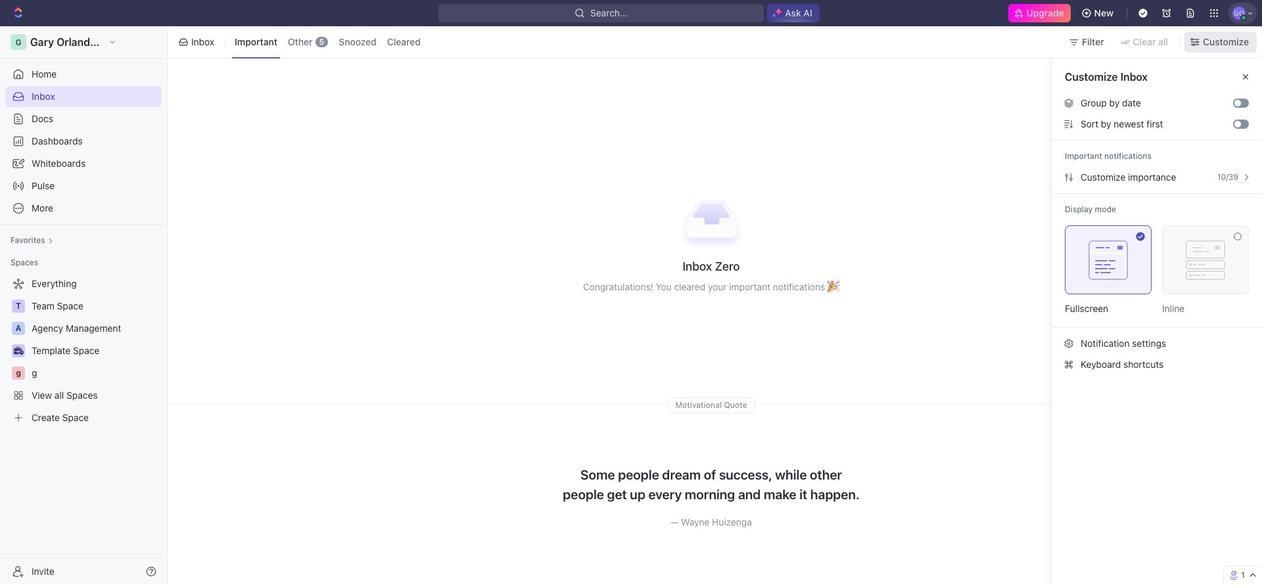 Task type: vqa. For each thing, say whether or not it's contained in the screenshot.
Agency Management, , ELEMENT
yes



Task type: locate. For each thing, give the bounding box(es) containing it.
gary orlando's workspace, , element
[[11, 34, 26, 50]]

tab list
[[230, 24, 426, 60]]

tree
[[5, 274, 162, 429]]

agency management, , element
[[12, 322, 25, 335]]



Task type: describe. For each thing, give the bounding box(es) containing it.
team space, , element
[[12, 300, 25, 313]]

g, , element
[[12, 367, 25, 380]]

tree inside sidebar "navigation"
[[5, 274, 162, 429]]

sidebar navigation
[[0, 26, 170, 585]]

business time image
[[13, 347, 23, 355]]



